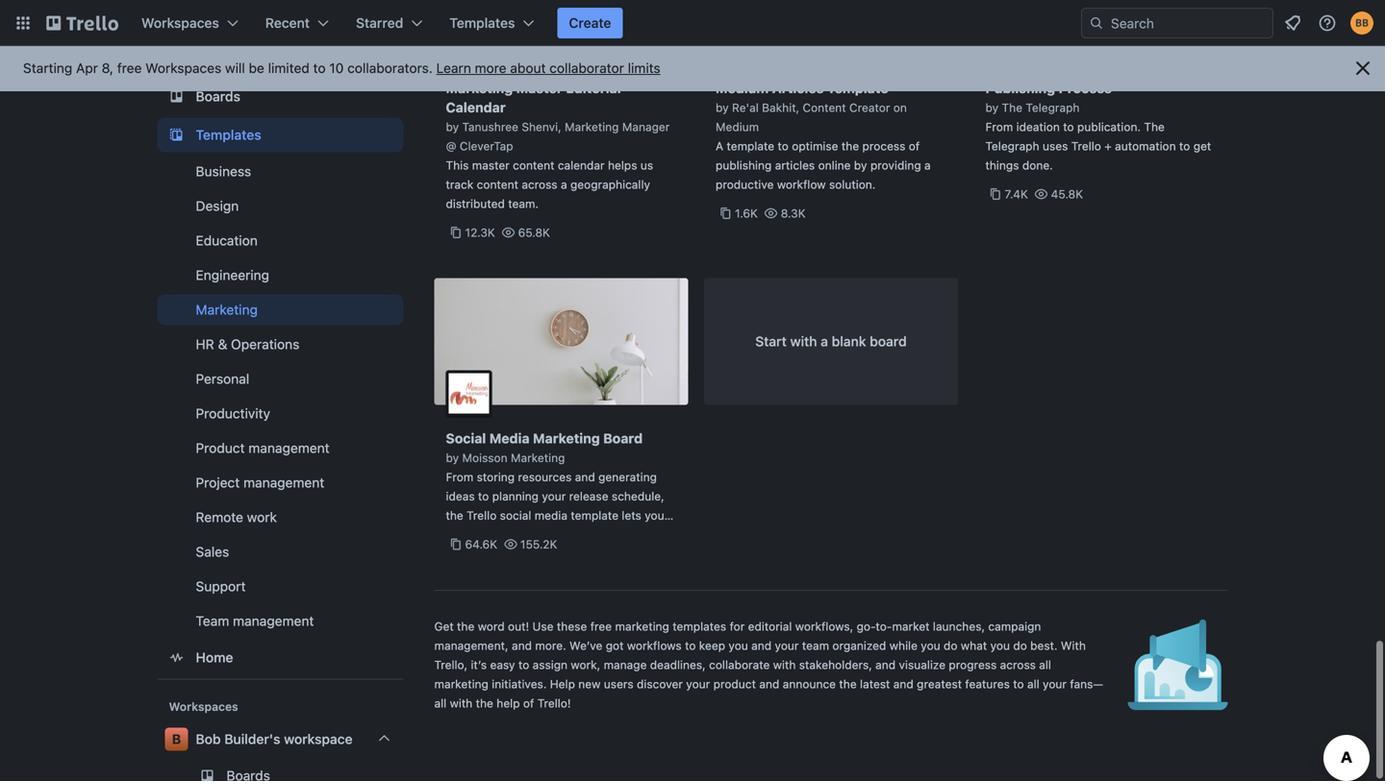 Task type: describe. For each thing, give the bounding box(es) containing it.
remote work
[[196, 510, 277, 525]]

support
[[196, 579, 246, 595]]

learn
[[436, 60, 471, 76]]

trello inside social media marketing board by moisson marketing from storing resources and generating ideas to planning your release schedule, the trello social media template lets you manage it all in one place!
[[467, 509, 497, 523]]

starting
[[23, 60, 72, 76]]

start with a blank board button
[[704, 278, 958, 405]]

recent
[[265, 15, 310, 31]]

you up collaborate
[[729, 640, 748, 653]]

bob builder's workspace
[[196, 732, 353, 748]]

by inside marketing master editorial calendar by  tanushree shenvi, marketing manager @ clevertap this master content calendar helps us track content across a geographically distributed team.
[[446, 120, 459, 134]]

work
[[247, 510, 277, 525]]

users
[[604, 678, 634, 692]]

media
[[489, 431, 530, 447]]

workspaces inside popup button
[[141, 15, 219, 31]]

&
[[218, 336, 227, 352]]

engineering
[[196, 267, 269, 283]]

primary element
[[0, 0, 1385, 46]]

on
[[893, 101, 907, 114]]

place!
[[554, 529, 587, 542]]

sales link
[[157, 537, 403, 568]]

these
[[557, 620, 587, 634]]

providing
[[870, 159, 921, 172]]

publishing
[[985, 80, 1055, 96]]

1 vertical spatial content
[[477, 178, 518, 191]]

get the word out! use these free marketing templates for editorial workflows, go-to-market launches, campaign management, and more. we've got workflows to keep you and your team organized while you do what you do best. with trello, it's easy to assign work, manage deadlines, collaborate with stakeholders, and visualize progress across all marketing initiatives. help new users discover your product and announce the latest and greatest features to all your fans— all with the help of trello!
[[434, 620, 1103, 711]]

best.
[[1030, 640, 1058, 653]]

publishing
[[716, 159, 772, 172]]

the down stakeholders,
[[839, 678, 857, 692]]

0 vertical spatial marketing
[[615, 620, 669, 634]]

2 vertical spatial workspaces
[[169, 700, 238, 714]]

8,
[[102, 60, 113, 76]]

marketing link
[[157, 295, 403, 325]]

0 horizontal spatial the
[[1002, 101, 1022, 114]]

bob
[[196, 732, 221, 748]]

deadlines,
[[650, 659, 706, 672]]

project management
[[196, 475, 324, 491]]

templates inside "link"
[[196, 127, 261, 143]]

12.3k
[[465, 226, 495, 239]]

solution.
[[829, 178, 876, 191]]

articles
[[775, 159, 815, 172]]

hr & operations
[[196, 336, 299, 352]]

out!
[[508, 620, 529, 634]]

by inside publishing process by the telegraph from ideation to publication. the telegraph uses trello + automation to get things done.
[[985, 101, 999, 114]]

1 vertical spatial telegraph
[[985, 139, 1039, 153]]

to left "10"
[[313, 60, 326, 76]]

start with a blank board
[[755, 334, 907, 350]]

generating
[[598, 471, 657, 484]]

management,
[[434, 640, 508, 653]]

online
[[818, 159, 851, 172]]

work,
[[571, 659, 600, 672]]

and up latest
[[875, 659, 896, 672]]

a inside marketing master editorial calendar by  tanushree shenvi, marketing manager @ clevertap this master content calendar helps us track content across a geographically distributed team.
[[561, 178, 567, 191]]

start
[[755, 334, 787, 350]]

65.8k
[[518, 226, 550, 239]]

to inside social media marketing board by moisson marketing from storing resources and generating ideas to planning your release schedule, the trello social media template lets you manage it all in one place!
[[478, 490, 489, 504]]

2 medium from the top
[[716, 120, 759, 134]]

the left the help
[[476, 697, 493, 711]]

free inside get the word out! use these free marketing templates for editorial workflows, go-to-market launches, campaign management, and more. we've got workflows to keep you and your team organized while you do what you do best. with trello, it's easy to assign work, manage deadlines, collaborate with stakeholders, and visualize progress across all marketing initiatives. help new users discover your product and announce the latest and greatest features to all your fans— all with the help of trello!
[[590, 620, 612, 634]]

product management
[[196, 440, 330, 456]]

schedule,
[[612, 490, 664, 504]]

the inside medium articles template by re'al bakhit, content creator on medium a template to optimise the process of publishing articles online by providing a productive workflow solution.
[[841, 139, 859, 153]]

across inside marketing master editorial calendar by  tanushree shenvi, marketing manager @ clevertap this master content calendar helps us track content across a geographically distributed team.
[[522, 178, 557, 191]]

collaborator
[[549, 60, 624, 76]]

1.6k
[[735, 207, 758, 220]]

discover
[[637, 678, 683, 692]]

to right the features
[[1013, 678, 1024, 692]]

board
[[870, 334, 907, 350]]

design
[[196, 198, 239, 214]]

social
[[500, 509, 531, 523]]

operations
[[231, 336, 299, 352]]

of inside medium articles template by re'al bakhit, content creator on medium a template to optimise the process of publishing articles online by providing a productive workflow solution.
[[909, 139, 920, 153]]

hr & operations link
[[157, 329, 403, 360]]

8.3k
[[781, 207, 806, 220]]

1 horizontal spatial the
[[1144, 120, 1165, 134]]

bob builder (bobbuilder40) image
[[1350, 12, 1373, 35]]

publication.
[[1077, 120, 1141, 134]]

this
[[446, 159, 469, 172]]

home image
[[165, 647, 188, 670]]

lets
[[622, 509, 641, 523]]

business
[[196, 163, 251, 179]]

and down out!
[[512, 640, 532, 653]]

1 medium from the top
[[716, 80, 769, 96]]

workspace
[[284, 732, 353, 748]]

1 vertical spatial with
[[773, 659, 796, 672]]

workflows,
[[795, 620, 853, 634]]

your down the editorial
[[775, 640, 799, 653]]

you up the visualize
[[921, 640, 940, 653]]

templates inside dropdown button
[[449, 15, 515, 31]]

shenvi,
[[522, 120, 561, 134]]

medium articles template by re'al bakhit, content creator on medium a template to optimise the process of publishing articles online by providing a productive workflow solution.
[[716, 80, 931, 191]]

blank
[[832, 334, 866, 350]]

new
[[578, 678, 601, 692]]

workspaces button
[[130, 8, 250, 38]]

Search field
[[1104, 9, 1272, 38]]

got
[[606, 640, 624, 653]]

of inside get the word out! use these free marketing templates for editorial workflows, go-to-market launches, campaign management, and more. we've got workflows to keep you and your team organized while you do what you do best. with trello, it's easy to assign work, manage deadlines, collaborate with stakeholders, and visualize progress across all marketing initiatives. help new users discover your product and announce the latest and greatest features to all your fans— all with the help of trello!
[[523, 697, 534, 711]]

0 vertical spatial free
[[117, 60, 142, 76]]

manage inside social media marketing board by moisson marketing from storing resources and generating ideas to planning your release schedule, the trello social media template lets you manage it all in one place!
[[446, 529, 489, 542]]

1 vertical spatial workspaces
[[145, 60, 221, 76]]

management for team management
[[233, 613, 314, 629]]

64.6k
[[465, 538, 497, 552]]

from inside publishing process by the telegraph from ideation to publication. the telegraph uses trello + automation to get things done.
[[985, 120, 1013, 134]]

0 vertical spatial telegraph
[[1026, 101, 1080, 114]]

track
[[446, 178, 473, 191]]

+
[[1104, 139, 1112, 153]]

social
[[446, 431, 486, 447]]

team management
[[196, 613, 314, 629]]

your left fans—
[[1043, 678, 1067, 692]]

10
[[329, 60, 344, 76]]

template inside medium articles template by re'al bakhit, content creator on medium a template to optimise the process of publishing articles online by providing a productive workflow solution.
[[727, 139, 774, 153]]

template board image
[[165, 123, 188, 146]]

boards
[[196, 88, 240, 104]]

to left get
[[1179, 139, 1190, 153]]

ideation
[[1016, 120, 1060, 134]]

launches,
[[933, 620, 985, 634]]

all inside social media marketing board by moisson marketing from storing resources and generating ideas to planning your release schedule, the trello social media template lets you manage it all in one place!
[[502, 529, 515, 542]]

helps
[[608, 159, 637, 172]]

support link
[[157, 572, 403, 602]]

and inside social media marketing board by moisson marketing from storing resources and generating ideas to planning your release schedule, the trello social media template lets you manage it all in one place!
[[575, 471, 595, 484]]

b
[[172, 732, 181, 748]]

greatest
[[917, 678, 962, 692]]

storing
[[477, 471, 515, 484]]



Task type: locate. For each thing, give the bounding box(es) containing it.
from inside social media marketing board by moisson marketing from storing resources and generating ideas to planning your release schedule, the trello social media template lets you manage it all in one place!
[[446, 471, 474, 484]]

product
[[196, 440, 245, 456]]

to up uses
[[1063, 120, 1074, 134]]

management
[[248, 440, 330, 456], [243, 475, 324, 491], [233, 613, 314, 629]]

to
[[313, 60, 326, 76], [1063, 120, 1074, 134], [778, 139, 789, 153], [1179, 139, 1190, 153], [478, 490, 489, 504], [685, 640, 696, 653], [518, 659, 529, 672], [1013, 678, 1024, 692]]

1 horizontal spatial across
[[1000, 659, 1036, 672]]

media
[[535, 509, 567, 523]]

in
[[518, 529, 528, 542]]

0 vertical spatial management
[[248, 440, 330, 456]]

by down publishing
[[985, 101, 999, 114]]

workspaces
[[141, 15, 219, 31], [145, 60, 221, 76], [169, 700, 238, 714]]

1 horizontal spatial of
[[909, 139, 920, 153]]

more.
[[535, 640, 566, 653]]

marketing icon image
[[1104, 616, 1228, 716]]

moisson marketing image
[[446, 371, 492, 417]]

get
[[1193, 139, 1211, 153]]

0 vertical spatial manage
[[446, 529, 489, 542]]

help
[[497, 697, 520, 711]]

board image
[[165, 85, 188, 108]]

a
[[716, 139, 723, 153]]

project
[[196, 475, 240, 491]]

the inside social media marketing board by moisson marketing from storing resources and generating ideas to planning your release schedule, the trello social media template lets you manage it all in one place!
[[446, 509, 463, 523]]

0 vertical spatial trello
[[1071, 139, 1101, 153]]

template down the release
[[571, 509, 619, 523]]

a inside button
[[821, 334, 828, 350]]

0 vertical spatial workspaces
[[141, 15, 219, 31]]

clevertap
[[460, 139, 513, 153]]

marketing down trello,
[[434, 678, 488, 692]]

productivity
[[196, 406, 270, 422]]

0 vertical spatial of
[[909, 139, 920, 153]]

1 horizontal spatial free
[[590, 620, 612, 634]]

back to home image
[[46, 8, 118, 38]]

create button
[[557, 8, 623, 38]]

the up online
[[841, 139, 859, 153]]

and right product
[[759, 678, 779, 692]]

1 horizontal spatial do
[[1013, 640, 1027, 653]]

starred button
[[344, 8, 434, 38]]

marketing up the workflows
[[615, 620, 669, 634]]

across down best.
[[1000, 659, 1036, 672]]

manage inside get the word out! use these free marketing templates for editorial workflows, go-to-market launches, campaign management, and more. we've got workflows to keep you and your team organized while you do what you do best. with trello, it's easy to assign work, manage deadlines, collaborate with stakeholders, and visualize progress across all marketing initiatives. help new users discover your product and announce the latest and greatest features to all your fans— all with the help of trello!
[[604, 659, 647, 672]]

1 horizontal spatial from
[[985, 120, 1013, 134]]

management inside 'link'
[[233, 613, 314, 629]]

2 vertical spatial management
[[233, 613, 314, 629]]

0 vertical spatial across
[[522, 178, 557, 191]]

limits
[[628, 60, 660, 76]]

the down publishing
[[1002, 101, 1022, 114]]

1 vertical spatial a
[[561, 178, 567, 191]]

management for product management
[[248, 440, 330, 456]]

template
[[727, 139, 774, 153], [571, 509, 619, 523]]

1 vertical spatial template
[[571, 509, 619, 523]]

business link
[[157, 156, 403, 187]]

starred
[[356, 15, 403, 31]]

1 horizontal spatial a
[[821, 334, 828, 350]]

initiatives.
[[492, 678, 547, 692]]

social media marketing board by moisson marketing from storing resources and generating ideas to planning your release schedule, the trello social media template lets you manage it all in one place!
[[446, 431, 664, 542]]

a down calendar on the top
[[561, 178, 567, 191]]

assign
[[533, 659, 568, 672]]

0 vertical spatial content
[[513, 159, 554, 172]]

1 vertical spatial templates
[[196, 127, 261, 143]]

trello inside publishing process by the telegraph from ideation to publication. the telegraph uses trello + automation to get things done.
[[1071, 139, 1101, 153]]

medium up re'al
[[716, 80, 769, 96]]

the down the ideas
[[446, 509, 463, 523]]

by inside social media marketing board by moisson marketing from storing resources and generating ideas to planning your release schedule, the trello social media template lets you manage it all in one place!
[[446, 452, 459, 465]]

team.
[[508, 197, 539, 211]]

from up things
[[985, 120, 1013, 134]]

you
[[645, 509, 664, 523], [729, 640, 748, 653], [921, 640, 940, 653], [990, 640, 1010, 653]]

features
[[965, 678, 1010, 692]]

0 horizontal spatial across
[[522, 178, 557, 191]]

do
[[944, 640, 958, 653], [1013, 640, 1027, 653]]

management down product management link
[[243, 475, 324, 491]]

by up @
[[446, 120, 459, 134]]

and down the visualize
[[893, 678, 914, 692]]

announce
[[783, 678, 836, 692]]

content down shenvi,
[[513, 159, 554, 172]]

a right the providing
[[924, 159, 931, 172]]

you down campaign on the right of page
[[990, 640, 1010, 653]]

template up publishing
[[727, 139, 774, 153]]

0 notifications image
[[1281, 12, 1304, 35]]

medium down re'al
[[716, 120, 759, 134]]

process
[[862, 139, 905, 153]]

and up the release
[[575, 471, 595, 484]]

free
[[117, 60, 142, 76], [590, 620, 612, 634]]

a left blank
[[821, 334, 828, 350]]

0 vertical spatial template
[[727, 139, 774, 153]]

template inside social media marketing board by moisson marketing from storing resources and generating ideas to planning your release schedule, the trello social media template lets you manage it all in one place!
[[571, 509, 619, 523]]

and down the editorial
[[751, 640, 772, 653]]

0 horizontal spatial templates
[[196, 127, 261, 143]]

1 horizontal spatial template
[[727, 139, 774, 153]]

the
[[841, 139, 859, 153], [446, 509, 463, 523], [457, 620, 474, 634], [839, 678, 857, 692], [476, 697, 493, 711]]

templates
[[673, 620, 726, 634]]

by down social
[[446, 452, 459, 465]]

master
[[516, 80, 563, 96]]

project management link
[[157, 468, 403, 499]]

templates button
[[438, 8, 546, 38]]

recent button
[[254, 8, 340, 38]]

content down master
[[477, 178, 518, 191]]

product
[[713, 678, 756, 692]]

1 horizontal spatial manage
[[604, 659, 647, 672]]

by up "solution."
[[854, 159, 867, 172]]

the up automation
[[1144, 120, 1165, 134]]

master
[[472, 159, 510, 172]]

0 horizontal spatial do
[[944, 640, 958, 653]]

1 do from the left
[[944, 640, 958, 653]]

do down launches,
[[944, 640, 958, 653]]

marketing master editorial calendar by  tanushree shenvi, marketing manager @ clevertap this master content calendar helps us track content across a geographically distributed team.
[[446, 80, 670, 211]]

go-
[[857, 620, 876, 634]]

trello up it
[[467, 509, 497, 523]]

0 vertical spatial the
[[1002, 101, 1022, 114]]

1 vertical spatial across
[[1000, 659, 1036, 672]]

to down templates
[[685, 640, 696, 653]]

we've
[[569, 640, 602, 653]]

your down deadlines,
[[686, 678, 710, 692]]

0 horizontal spatial from
[[446, 471, 474, 484]]

2 vertical spatial with
[[450, 697, 472, 711]]

marketing
[[615, 620, 669, 634], [434, 678, 488, 692]]

1 vertical spatial management
[[243, 475, 324, 491]]

1 vertical spatial medium
[[716, 120, 759, 134]]

personal
[[196, 371, 249, 387]]

0 vertical spatial from
[[985, 120, 1013, 134]]

telegraph up things
[[985, 139, 1039, 153]]

stakeholders,
[[799, 659, 872, 672]]

trello!
[[537, 697, 571, 711]]

2 do from the left
[[1013, 640, 1027, 653]]

0 horizontal spatial free
[[117, 60, 142, 76]]

manage up users
[[604, 659, 647, 672]]

template
[[827, 80, 888, 96]]

templates up business
[[196, 127, 261, 143]]

by
[[716, 101, 729, 114], [985, 101, 999, 114], [446, 120, 459, 134], [854, 159, 867, 172], [446, 452, 459, 465]]

management for project management
[[243, 475, 324, 491]]

things
[[985, 159, 1019, 172]]

management down productivity link
[[248, 440, 330, 456]]

builder's
[[224, 732, 280, 748]]

collaborators.
[[347, 60, 433, 76]]

search image
[[1089, 15, 1104, 31]]

free up got
[[590, 620, 612, 634]]

1 vertical spatial marketing
[[434, 678, 488, 692]]

of right the help
[[523, 697, 534, 711]]

by left re'al
[[716, 101, 729, 114]]

the up the management,
[[457, 620, 474, 634]]

of up the providing
[[909, 139, 920, 153]]

personal link
[[157, 364, 403, 395]]

across up team.
[[522, 178, 557, 191]]

0 horizontal spatial trello
[[467, 509, 497, 523]]

0 vertical spatial medium
[[716, 80, 769, 96]]

2 horizontal spatial a
[[924, 159, 931, 172]]

engineering link
[[157, 260, 403, 291]]

templates up more
[[449, 15, 515, 31]]

open information menu image
[[1318, 13, 1337, 33]]

more
[[475, 60, 506, 76]]

to down storing on the left of the page
[[478, 490, 489, 504]]

remote
[[196, 510, 243, 525]]

your inside social media marketing board by moisson marketing from storing resources and generating ideas to planning your release schedule, the trello social media template lets you manage it all in one place!
[[542, 490, 566, 504]]

0 horizontal spatial a
[[561, 178, 567, 191]]

release
[[569, 490, 608, 504]]

1 vertical spatial of
[[523, 697, 534, 711]]

across
[[522, 178, 557, 191], [1000, 659, 1036, 672]]

do down campaign on the right of page
[[1013, 640, 1027, 653]]

calendar
[[446, 100, 506, 115]]

get
[[434, 620, 454, 634]]

1 vertical spatial free
[[590, 620, 612, 634]]

market
[[892, 620, 930, 634]]

manage left it
[[446, 529, 489, 542]]

1 horizontal spatial trello
[[1071, 139, 1101, 153]]

1 horizontal spatial templates
[[449, 15, 515, 31]]

team
[[196, 613, 229, 629]]

word
[[478, 620, 505, 634]]

product management link
[[157, 433, 403, 464]]

done.
[[1022, 159, 1053, 172]]

0 vertical spatial with
[[790, 334, 817, 350]]

to inside medium articles template by re'al bakhit, content creator on medium a template to optimise the process of publishing articles online by providing a productive workflow solution.
[[778, 139, 789, 153]]

education
[[196, 233, 258, 248]]

0 vertical spatial a
[[924, 159, 931, 172]]

process
[[1059, 80, 1112, 96]]

telegraph up ideation
[[1026, 101, 1080, 114]]

productivity link
[[157, 398, 403, 429]]

from up the ideas
[[446, 471, 474, 484]]

2 vertical spatial a
[[821, 334, 828, 350]]

board
[[603, 431, 643, 447]]

publishing process by the telegraph from ideation to publication. the telegraph uses trello + automation to get things done.
[[985, 80, 1211, 172]]

be
[[249, 60, 264, 76]]

your up media
[[542, 490, 566, 504]]

1 vertical spatial the
[[1144, 120, 1165, 134]]

moisson
[[462, 452, 507, 465]]

limited
[[268, 60, 310, 76]]

to up initiatives.
[[518, 659, 529, 672]]

across inside get the word out! use these free marketing templates for editorial workflows, go-to-market launches, campaign management, and more. we've got workflows to keep you and your team organized while you do what you do best. with trello, it's easy to assign work, manage deadlines, collaborate with stakeholders, and visualize progress across all marketing initiatives. help new users discover your product and announce the latest and greatest features to all your fans— all with the help of trello!
[[1000, 659, 1036, 672]]

1 vertical spatial trello
[[467, 509, 497, 523]]

sales
[[196, 544, 229, 560]]

to up articles
[[778, 139, 789, 153]]

0 horizontal spatial of
[[523, 697, 534, 711]]

you inside social media marketing board by moisson marketing from storing resources and generating ideas to planning your release schedule, the trello social media template lets you manage it all in one place!
[[645, 509, 664, 523]]

articles
[[772, 80, 824, 96]]

with down trello,
[[450, 697, 472, 711]]

home link
[[157, 641, 403, 675]]

with right start
[[790, 334, 817, 350]]

while
[[889, 640, 918, 653]]

155.2k
[[520, 538, 557, 552]]

team management link
[[157, 606, 403, 637]]

will
[[225, 60, 245, 76]]

0 horizontal spatial template
[[571, 509, 619, 523]]

a inside medium articles template by re'al bakhit, content creator on medium a template to optimise the process of publishing articles online by providing a productive workflow solution.
[[924, 159, 931, 172]]

content
[[803, 101, 846, 114]]

0 horizontal spatial manage
[[446, 529, 489, 542]]

0 vertical spatial templates
[[449, 15, 515, 31]]

free right 8,
[[117, 60, 142, 76]]

0 horizontal spatial marketing
[[434, 678, 488, 692]]

with up announce
[[773, 659, 796, 672]]

marketing
[[446, 80, 513, 96], [565, 120, 619, 134], [196, 302, 258, 318], [533, 431, 600, 447], [511, 452, 565, 465]]

with inside button
[[790, 334, 817, 350]]

1 vertical spatial from
[[446, 471, 474, 484]]

you right lets
[[645, 509, 664, 523]]

1 vertical spatial manage
[[604, 659, 647, 672]]

templates link
[[157, 118, 403, 152]]

trello left +
[[1071, 139, 1101, 153]]

progress
[[949, 659, 997, 672]]

management down support link
[[233, 613, 314, 629]]

1 horizontal spatial marketing
[[615, 620, 669, 634]]



Task type: vqa. For each thing, say whether or not it's contained in the screenshot.


